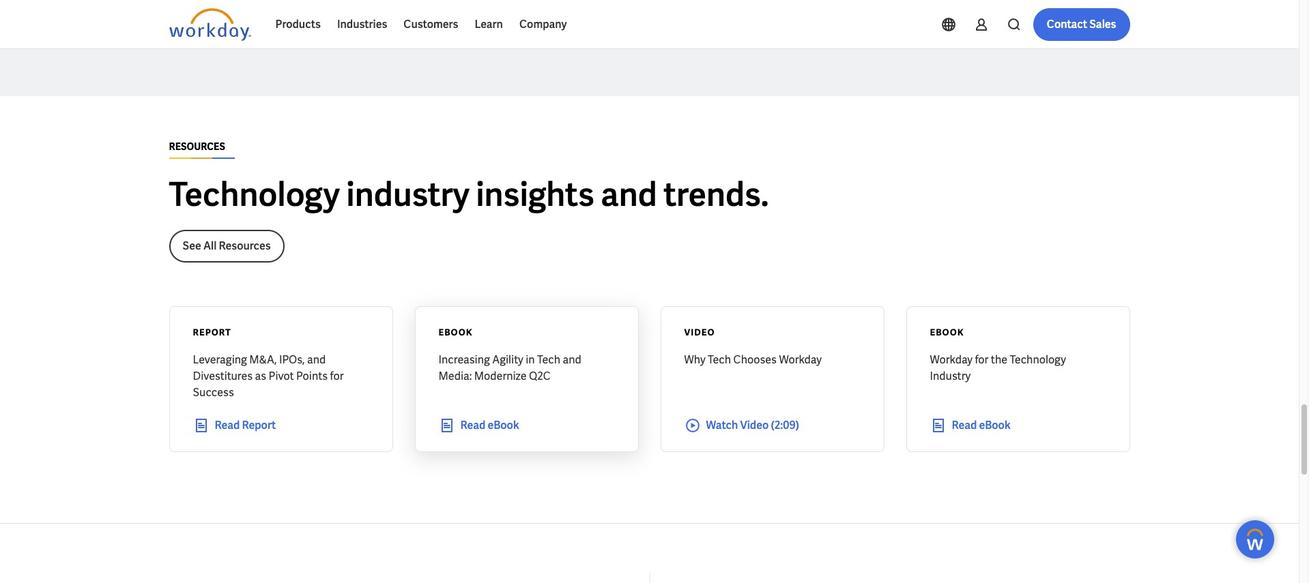 Task type: describe. For each thing, give the bounding box(es) containing it.
increasing agility in tech and media: modernize q2c
[[439, 353, 582, 384]]

customers button
[[396, 8, 467, 41]]

for inside leveraging m&a, ipos, and divestitures as pivot points for success
[[330, 369, 344, 384]]

read report button
[[193, 418, 369, 434]]

insights
[[476, 173, 595, 216]]

contact sales link
[[1034, 8, 1131, 41]]

m&a,
[[249, 353, 277, 367]]

tech inside increasing agility in tech and media: modernize q2c
[[537, 353, 561, 367]]

ebook down the workday for the technology industry
[[980, 418, 1011, 433]]

company
[[520, 17, 567, 31]]

points
[[296, 369, 328, 384]]

watch video (2:09)
[[706, 418, 800, 433]]

industry
[[930, 369, 971, 384]]

success
[[193, 386, 234, 400]]

read report
[[215, 418, 276, 433]]

industry
[[346, 173, 470, 216]]

industries button
[[329, 8, 396, 41]]

and inside increasing agility in tech and media: modernize q2c
[[563, 353, 582, 367]]

2 tech from the left
[[708, 353, 731, 367]]

technology inside the workday for the technology industry
[[1010, 353, 1067, 367]]

ebook up increasing
[[439, 327, 473, 338]]

leveraging
[[193, 353, 247, 367]]

ebook up industry
[[930, 327, 965, 338]]

products button
[[267, 8, 329, 41]]

ebook down modernize
[[488, 418, 519, 433]]

watch video (2:09) button
[[685, 418, 861, 434]]

0 horizontal spatial technology
[[169, 173, 340, 216]]

pivot
[[269, 369, 294, 384]]

report inside button
[[242, 418, 276, 433]]

contact
[[1047, 17, 1088, 31]]

workday for the technology industry
[[930, 353, 1067, 384]]

read ebook for for
[[952, 418, 1011, 433]]

and for ipos,
[[307, 353, 326, 367]]

leveraging m&a, ipos, and divestitures as pivot points for success
[[193, 353, 344, 400]]

increasing
[[439, 353, 490, 367]]

divestitures
[[193, 369, 253, 384]]

read for media:
[[461, 418, 486, 433]]

read for as
[[215, 418, 240, 433]]

the
[[991, 353, 1008, 367]]

0 horizontal spatial video
[[685, 327, 715, 338]]

read ebook button for in
[[439, 418, 615, 434]]

1 workday from the left
[[779, 353, 822, 367]]

0 horizontal spatial report
[[193, 327, 231, 338]]



Task type: vqa. For each thing, say whether or not it's contained in the screenshot.
IPOs,
yes



Task type: locate. For each thing, give the bounding box(es) containing it.
2 read ebook from the left
[[952, 418, 1011, 433]]

1 horizontal spatial read
[[461, 418, 486, 433]]

tech right in
[[537, 353, 561, 367]]

customers
[[404, 17, 458, 31]]

all
[[203, 239, 217, 253]]

1 horizontal spatial and
[[563, 353, 582, 367]]

1 horizontal spatial for
[[975, 353, 989, 367]]

3 read from the left
[[952, 418, 977, 433]]

read ebook down industry
[[952, 418, 1011, 433]]

see all resources link
[[169, 230, 285, 263]]

report up leveraging
[[193, 327, 231, 338]]

read down industry
[[952, 418, 977, 433]]

0 horizontal spatial read
[[215, 418, 240, 433]]

resources
[[169, 140, 225, 153]]

trends.
[[664, 173, 769, 216]]

workday right chooses
[[779, 353, 822, 367]]

tech
[[537, 353, 561, 367], [708, 353, 731, 367]]

for
[[975, 353, 989, 367], [330, 369, 344, 384]]

ebook
[[439, 327, 473, 338], [930, 327, 965, 338], [488, 418, 519, 433], [980, 418, 1011, 433]]

read ebook button
[[439, 418, 615, 434], [930, 418, 1107, 434]]

and inside leveraging m&a, ipos, and divestitures as pivot points for success
[[307, 353, 326, 367]]

video left the (2:09)
[[741, 418, 769, 433]]

read ebook for agility
[[461, 418, 519, 433]]

video
[[685, 327, 715, 338], [741, 418, 769, 433]]

modernize
[[474, 369, 527, 384]]

resources
[[219, 239, 271, 253]]

technology up resources
[[169, 173, 340, 216]]

q2c
[[529, 369, 551, 384]]

0 vertical spatial for
[[975, 353, 989, 367]]

why
[[685, 353, 706, 367]]

as
[[255, 369, 266, 384]]

0 horizontal spatial read ebook button
[[439, 418, 615, 434]]

technology right the
[[1010, 353, 1067, 367]]

workday
[[779, 353, 822, 367], [930, 353, 973, 367]]

1 horizontal spatial report
[[242, 418, 276, 433]]

and
[[601, 173, 657, 216], [307, 353, 326, 367], [563, 353, 582, 367]]

read ebook button down the workday for the technology industry
[[930, 418, 1107, 434]]

why tech chooses workday
[[685, 353, 822, 367]]

for left the
[[975, 353, 989, 367]]

1 vertical spatial technology
[[1010, 353, 1067, 367]]

2 horizontal spatial read
[[952, 418, 977, 433]]

read ebook down modernize
[[461, 418, 519, 433]]

video inside button
[[741, 418, 769, 433]]

media:
[[439, 369, 472, 384]]

(2:09)
[[771, 418, 800, 433]]

company button
[[511, 8, 575, 41]]

workday up industry
[[930, 353, 973, 367]]

1 horizontal spatial tech
[[708, 353, 731, 367]]

contact sales
[[1047, 17, 1117, 31]]

1 horizontal spatial read ebook
[[952, 418, 1011, 433]]

for inside the workday for the technology industry
[[975, 353, 989, 367]]

ipos,
[[279, 353, 305, 367]]

1 vertical spatial report
[[242, 418, 276, 433]]

read down "media:"
[[461, 418, 486, 433]]

see
[[183, 239, 201, 253]]

technology
[[169, 173, 340, 216], [1010, 353, 1067, 367]]

0 vertical spatial technology
[[169, 173, 340, 216]]

0 horizontal spatial read ebook
[[461, 418, 519, 433]]

1 read ebook button from the left
[[439, 418, 615, 434]]

read inside button
[[215, 418, 240, 433]]

report down the as
[[242, 418, 276, 433]]

1 read from the left
[[215, 418, 240, 433]]

agility
[[493, 353, 524, 367]]

1 tech from the left
[[537, 353, 561, 367]]

1 vertical spatial for
[[330, 369, 344, 384]]

2 read ebook button from the left
[[930, 418, 1107, 434]]

1 horizontal spatial read ebook button
[[930, 418, 1107, 434]]

read down success
[[215, 418, 240, 433]]

read ebook button for the
[[930, 418, 1107, 434]]

2 workday from the left
[[930, 353, 973, 367]]

2 read from the left
[[461, 418, 486, 433]]

0 vertical spatial video
[[685, 327, 715, 338]]

learn
[[475, 17, 503, 31]]

tech right why
[[708, 353, 731, 367]]

read
[[215, 418, 240, 433], [461, 418, 486, 433], [952, 418, 977, 433]]

and for insights
[[601, 173, 657, 216]]

1 vertical spatial video
[[741, 418, 769, 433]]

report
[[193, 327, 231, 338], [242, 418, 276, 433]]

0 horizontal spatial and
[[307, 353, 326, 367]]

technology industry insights and trends.
[[169, 173, 769, 216]]

2 horizontal spatial and
[[601, 173, 657, 216]]

read ebook button down q2c
[[439, 418, 615, 434]]

watch
[[706, 418, 738, 433]]

chooses
[[734, 353, 777, 367]]

workday inside the workday for the technology industry
[[930, 353, 973, 367]]

industries
[[337, 17, 387, 31]]

0 horizontal spatial for
[[330, 369, 344, 384]]

learn button
[[467, 8, 511, 41]]

0 horizontal spatial workday
[[779, 353, 822, 367]]

1 horizontal spatial video
[[741, 418, 769, 433]]

read ebook
[[461, 418, 519, 433], [952, 418, 1011, 433]]

video up why
[[685, 327, 715, 338]]

1 read ebook from the left
[[461, 418, 519, 433]]

products
[[276, 17, 321, 31]]

in
[[526, 353, 535, 367]]

sales
[[1090, 17, 1117, 31]]

1 horizontal spatial technology
[[1010, 353, 1067, 367]]

see all resources
[[183, 239, 271, 253]]

1 horizontal spatial workday
[[930, 353, 973, 367]]

0 vertical spatial report
[[193, 327, 231, 338]]

go to the homepage image
[[169, 8, 251, 41]]

0 horizontal spatial tech
[[537, 353, 561, 367]]

for right points
[[330, 369, 344, 384]]



